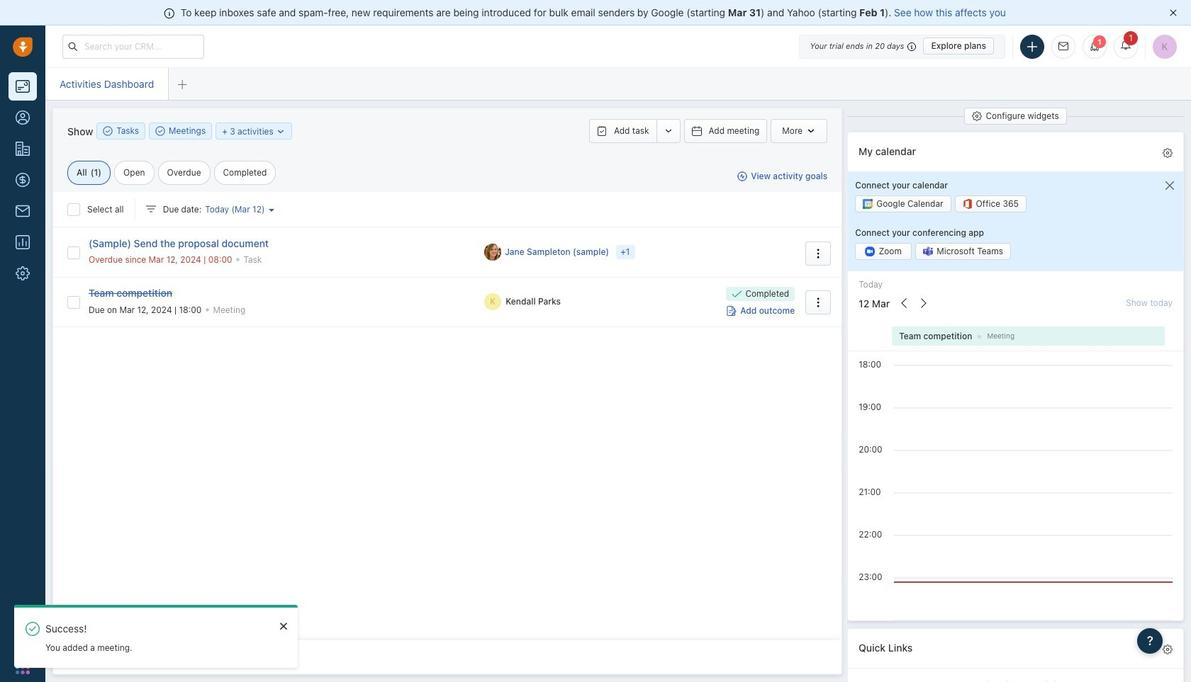 Task type: describe. For each thing, give the bounding box(es) containing it.
down image
[[276, 127, 286, 136]]

Search your CRM... text field
[[62, 34, 204, 58]]

close image
[[280, 622, 287, 631]]

close image
[[1170, 9, 1177, 16]]

freshworks switcher image
[[16, 661, 30, 675]]



Task type: locate. For each thing, give the bounding box(es) containing it.
send email image
[[1059, 42, 1069, 51]]

phone element
[[9, 622, 37, 650]]

phone image
[[16, 629, 30, 643]]



Task type: vqa. For each thing, say whether or not it's contained in the screenshot.
Automatically create contacts when website visitors sign up ICON
no



